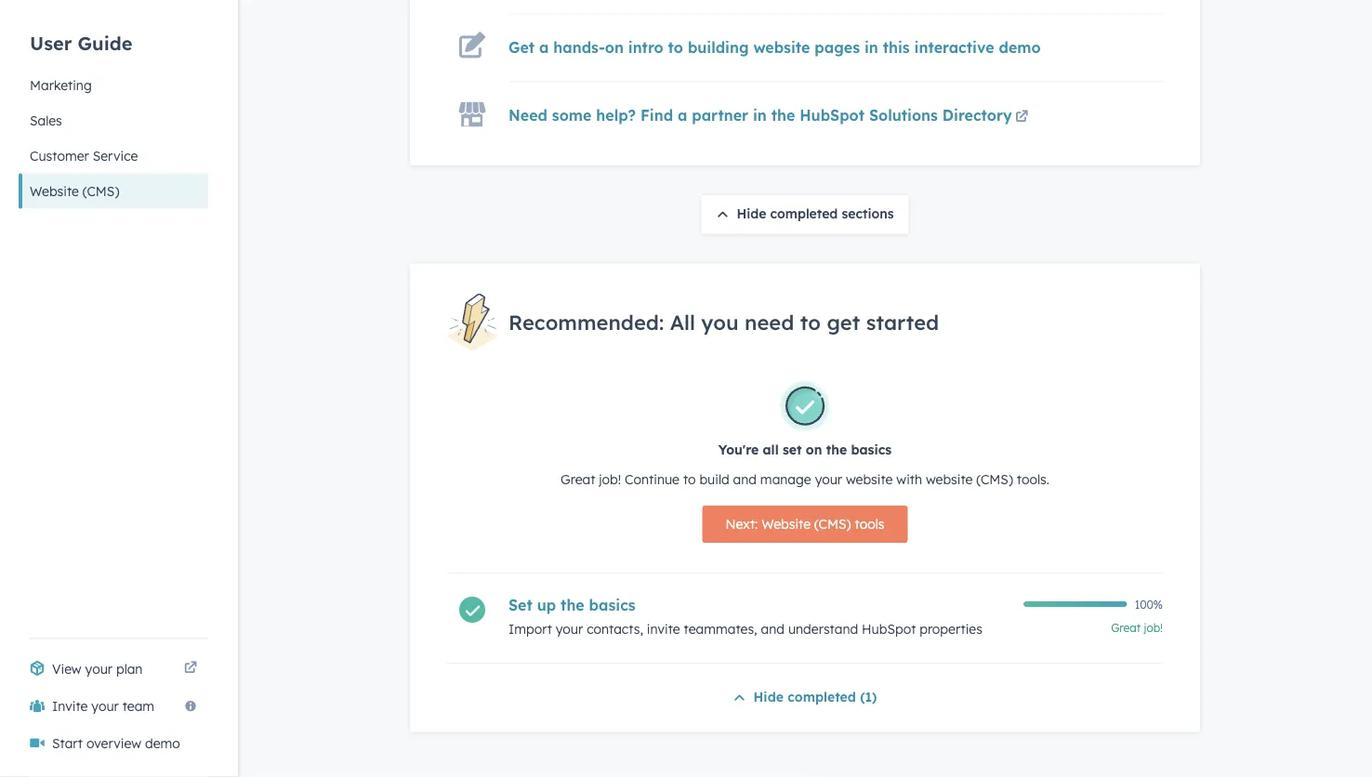 Task type: locate. For each thing, give the bounding box(es) containing it.
intro
[[629, 38, 664, 57]]

a
[[539, 38, 549, 57], [678, 106, 688, 124]]

1 horizontal spatial a
[[678, 106, 688, 124]]

your inside set up the basics import your contacts, invite teammates, and understand hubspot properties
[[556, 622, 583, 638]]

0 vertical spatial on
[[605, 38, 624, 57]]

need some help? find a partner in the hubspot solutions directory
[[509, 106, 1013, 124]]

on left intro
[[605, 38, 624, 57]]

and down you're
[[733, 472, 757, 488]]

0 horizontal spatial on
[[605, 38, 624, 57]]

(cms) down customer service 'button'
[[83, 183, 119, 199]]

demo
[[999, 38, 1041, 57], [145, 736, 180, 752]]

marketing button
[[19, 68, 208, 103]]

set up the basics import your contacts, invite teammates, and understand hubspot properties
[[509, 597, 983, 638]]

sales
[[30, 113, 62, 129]]

0 horizontal spatial demo
[[145, 736, 180, 752]]

all
[[763, 442, 779, 459]]

get a hands-on intro to building website pages in this interactive demo link
[[509, 38, 1041, 57]]

building
[[688, 38, 749, 57]]

the right partner
[[772, 106, 796, 124]]

team
[[122, 698, 154, 715]]

hide for hide completed (1)
[[754, 690, 784, 706]]

1 horizontal spatial the
[[772, 106, 796, 124]]

0 vertical spatial in
[[865, 38, 879, 57]]

0 vertical spatial and
[[733, 472, 757, 488]]

basics up great job! continue to build and manage your website with website (cms) tools.
[[851, 442, 892, 459]]

website left pages
[[754, 38, 810, 57]]

0 vertical spatial great
[[561, 472, 596, 488]]

0 vertical spatial job!
[[599, 472, 621, 488]]

0 vertical spatial hide
[[737, 206, 767, 222]]

0 horizontal spatial website
[[30, 183, 79, 199]]

you're
[[719, 442, 759, 459]]

website right the "with"
[[926, 472, 973, 488]]

1 vertical spatial website
[[762, 517, 811, 533]]

0 vertical spatial (cms)
[[83, 183, 119, 199]]

completed
[[771, 206, 838, 222], [788, 690, 856, 706]]

on right set
[[806, 442, 823, 459]]

invite
[[647, 622, 680, 638]]

your inside button
[[91, 698, 119, 715]]

0 horizontal spatial basics
[[589, 597, 636, 615]]

the
[[772, 106, 796, 124], [827, 442, 847, 459], [561, 597, 585, 615]]

1 vertical spatial and
[[761, 622, 785, 638]]

1 horizontal spatial demo
[[999, 38, 1041, 57]]

1 vertical spatial on
[[806, 442, 823, 459]]

job! down 100%
[[1144, 622, 1164, 636]]

all
[[670, 310, 696, 335]]

with
[[897, 472, 923, 488]]

help?
[[596, 106, 636, 124]]

great left continue
[[561, 472, 596, 488]]

hands-
[[554, 38, 605, 57]]

hide inside button
[[754, 690, 784, 706]]

a right get
[[539, 38, 549, 57]]

completed left sections
[[771, 206, 838, 222]]

solutions
[[870, 106, 938, 124]]

hubspot down pages
[[800, 106, 865, 124]]

basics
[[851, 442, 892, 459], [589, 597, 636, 615]]

to left build
[[684, 472, 696, 488]]

website right next:
[[762, 517, 811, 533]]

0 horizontal spatial website
[[754, 38, 810, 57]]

this
[[883, 38, 910, 57]]

the right up
[[561, 597, 585, 615]]

1 vertical spatial in
[[753, 106, 767, 124]]

set
[[783, 442, 802, 459]]

hide inside button
[[737, 206, 767, 222]]

your
[[815, 472, 843, 488], [556, 622, 583, 638], [85, 661, 113, 678], [91, 698, 119, 715]]

0 horizontal spatial the
[[561, 597, 585, 615]]

(cms)
[[83, 183, 119, 199], [977, 472, 1014, 488], [815, 517, 852, 533]]

1 vertical spatial basics
[[589, 597, 636, 615]]

your down the you're all set on the basics
[[815, 472, 843, 488]]

to right intro
[[668, 38, 684, 57]]

0 vertical spatial a
[[539, 38, 549, 57]]

1 vertical spatial great
[[1112, 622, 1141, 636]]

2 vertical spatial (cms)
[[815, 517, 852, 533]]

demo right the interactive
[[999, 38, 1041, 57]]

customer service button
[[19, 139, 208, 174]]

you
[[702, 310, 739, 335]]

1 vertical spatial to
[[801, 310, 821, 335]]

in left this
[[865, 38, 879, 57]]

(cms) left tools
[[815, 517, 852, 533]]

hide completed (1)
[[754, 690, 877, 706]]

user guide views element
[[19, 0, 208, 209]]

to
[[668, 38, 684, 57], [801, 310, 821, 335], [684, 472, 696, 488]]

view
[[52, 661, 82, 678]]

the up great job! continue to build and manage your website with website (cms) tools.
[[827, 442, 847, 459]]

to left get
[[801, 310, 821, 335]]

2 vertical spatial to
[[684, 472, 696, 488]]

and
[[733, 472, 757, 488], [761, 622, 785, 638]]

2 vertical spatial the
[[561, 597, 585, 615]]

hubspot left properties on the right bottom of page
[[862, 622, 916, 638]]

job! for great job! continue to build and manage your website with website (cms) tools.
[[599, 472, 621, 488]]

and inside set up the basics import your contacts, invite teammates, and understand hubspot properties
[[761, 622, 785, 638]]

teammates,
[[684, 622, 758, 638]]

website left the "with"
[[846, 472, 893, 488]]

hide completed (1) button
[[733, 687, 877, 711]]

link opens in a new window image
[[1016, 106, 1029, 129], [1016, 111, 1029, 124], [184, 658, 197, 681], [184, 663, 197, 676]]

hubspot
[[800, 106, 865, 124], [862, 622, 916, 638]]

great for great job! continue to build and manage your website with website (cms) tools.
[[561, 472, 596, 488]]

and down set up the basics button
[[761, 622, 785, 638]]

1 horizontal spatial in
[[865, 38, 879, 57]]

tools.
[[1017, 472, 1050, 488]]

great job! continue to build and manage your website with website (cms) tools.
[[561, 472, 1050, 488]]

(cms) left tools.
[[977, 472, 1014, 488]]

0 vertical spatial hubspot
[[800, 106, 865, 124]]

hide completed sections button
[[702, 196, 909, 234]]

completed for (1)
[[788, 690, 856, 706]]

website
[[30, 183, 79, 199], [762, 517, 811, 533]]

1 horizontal spatial great
[[1112, 622, 1141, 636]]

job! left continue
[[599, 472, 621, 488]]

great
[[561, 472, 596, 488], [1112, 622, 1141, 636]]

hide
[[737, 206, 767, 222], [754, 690, 784, 706]]

1 horizontal spatial and
[[761, 622, 785, 638]]

in right partner
[[753, 106, 767, 124]]

great down 100%
[[1112, 622, 1141, 636]]

0 vertical spatial demo
[[999, 38, 1041, 57]]

a right find
[[678, 106, 688, 124]]

1 horizontal spatial website
[[762, 517, 811, 533]]

2 horizontal spatial the
[[827, 442, 847, 459]]

1 horizontal spatial (cms)
[[815, 517, 852, 533]]

recommended:
[[509, 310, 664, 335]]

job! for great job!
[[1144, 622, 1164, 636]]

website inside 'button'
[[30, 183, 79, 199]]

website
[[754, 38, 810, 57], [846, 472, 893, 488], [926, 472, 973, 488]]

1 vertical spatial hide
[[754, 690, 784, 706]]

basics up contacts,
[[589, 597, 636, 615]]

interactive
[[915, 38, 995, 57]]

completed left (1)
[[788, 690, 856, 706]]

0 horizontal spatial job!
[[599, 472, 621, 488]]

your left team
[[91, 698, 119, 715]]

job!
[[599, 472, 621, 488], [1144, 622, 1164, 636]]

hubspot inside set up the basics import your contacts, invite teammates, and understand hubspot properties
[[862, 622, 916, 638]]

1 horizontal spatial on
[[806, 442, 823, 459]]

0 vertical spatial website
[[30, 183, 79, 199]]

properties
[[920, 622, 983, 638]]

1 horizontal spatial basics
[[851, 442, 892, 459]]

in
[[865, 38, 879, 57], [753, 106, 767, 124]]

website down customer
[[30, 183, 79, 199]]

0 vertical spatial the
[[772, 106, 796, 124]]

1 horizontal spatial job!
[[1144, 622, 1164, 636]]

100%
[[1135, 598, 1164, 612]]

tools
[[855, 517, 885, 533]]

need some help? find a partner in the hubspot solutions directory link
[[509, 106, 1032, 129]]

1 vertical spatial job!
[[1144, 622, 1164, 636]]

1 vertical spatial completed
[[788, 690, 856, 706]]

demo down team
[[145, 736, 180, 752]]

0 vertical spatial completed
[[771, 206, 838, 222]]

contacts,
[[587, 622, 643, 638]]

2 horizontal spatial (cms)
[[977, 472, 1014, 488]]

completed inside button
[[788, 690, 856, 706]]

completed inside button
[[771, 206, 838, 222]]

1 vertical spatial demo
[[145, 736, 180, 752]]

guide
[[78, 32, 133, 55]]

0 horizontal spatial great
[[561, 472, 596, 488]]

on
[[605, 38, 624, 57], [806, 442, 823, 459]]

invite
[[52, 698, 88, 715]]

1 vertical spatial hubspot
[[862, 622, 916, 638]]

0 horizontal spatial (cms)
[[83, 183, 119, 199]]

your down up
[[556, 622, 583, 638]]

0 horizontal spatial a
[[539, 38, 549, 57]]



Task type: describe. For each thing, give the bounding box(es) containing it.
set up the basics button
[[509, 597, 1013, 615]]

(cms) inside 'button'
[[83, 183, 119, 199]]

website inside button
[[762, 517, 811, 533]]

user guide
[[30, 32, 133, 55]]

0 vertical spatial to
[[668, 38, 684, 57]]

some
[[552, 106, 592, 124]]

on for set
[[806, 442, 823, 459]]

great job!
[[1112, 622, 1164, 636]]

sections
[[842, 206, 894, 222]]

completed for sections
[[771, 206, 838, 222]]

start overview demo link
[[19, 725, 208, 763]]

great for great job!
[[1112, 622, 1141, 636]]

1 vertical spatial a
[[678, 106, 688, 124]]

sales button
[[19, 103, 208, 139]]

view your plan
[[52, 661, 143, 678]]

customer service
[[30, 148, 138, 164]]

1 vertical spatial the
[[827, 442, 847, 459]]

customer
[[30, 148, 89, 164]]

invite your team button
[[19, 688, 208, 725]]

2 horizontal spatial website
[[926, 472, 973, 488]]

next: website (cms) tools
[[726, 517, 885, 533]]

import
[[509, 622, 552, 638]]

start
[[52, 736, 83, 752]]

you're all set on the basics
[[719, 442, 892, 459]]

0 horizontal spatial in
[[753, 106, 767, 124]]

next: website (cms) tools button
[[703, 507, 908, 544]]

get
[[827, 310, 861, 335]]

continue
[[625, 472, 680, 488]]

directory
[[943, 106, 1013, 124]]

user
[[30, 32, 72, 55]]

understand
[[789, 622, 859, 638]]

website (cms)
[[30, 183, 119, 199]]

(1)
[[860, 690, 877, 706]]

pages
[[815, 38, 860, 57]]

manage
[[761, 472, 812, 488]]

basics inside set up the basics import your contacts, invite teammates, and understand hubspot properties
[[589, 597, 636, 615]]

1 vertical spatial (cms)
[[977, 472, 1014, 488]]

need
[[509, 106, 548, 124]]

on for hands-
[[605, 38, 624, 57]]

hubspot inside need some help? find a partner in the hubspot solutions directory link
[[800, 106, 865, 124]]

hide completed sections
[[737, 206, 894, 222]]

set
[[509, 597, 533, 615]]

service
[[93, 148, 138, 164]]

partner
[[692, 106, 749, 124]]

0 horizontal spatial and
[[733, 472, 757, 488]]

overview
[[86, 736, 141, 752]]

hide for hide completed sections
[[737, 206, 767, 222]]

your left 'plan'
[[85, 661, 113, 678]]

find
[[641, 106, 673, 124]]

get a hands-on intro to building website pages in this interactive demo
[[509, 38, 1041, 57]]

started
[[867, 310, 939, 335]]

next:
[[726, 517, 758, 533]]

get
[[509, 38, 535, 57]]

website (cms) button
[[19, 174, 208, 209]]

view your plan link
[[19, 651, 208, 688]]

[object object] complete progress bar
[[1024, 602, 1128, 608]]

up
[[537, 597, 556, 615]]

marketing
[[30, 77, 92, 93]]

build
[[700, 472, 730, 488]]

start overview demo
[[52, 736, 180, 752]]

0 vertical spatial basics
[[851, 442, 892, 459]]

need
[[745, 310, 795, 335]]

plan
[[116, 661, 143, 678]]

invite your team
[[52, 698, 154, 715]]

(cms) inside button
[[815, 517, 852, 533]]

the inside set up the basics import your contacts, invite teammates, and understand hubspot properties
[[561, 597, 585, 615]]

1 horizontal spatial website
[[846, 472, 893, 488]]

recommended: all you need to get started
[[509, 310, 939, 335]]



Task type: vqa. For each thing, say whether or not it's contained in the screenshot.
'in' inside the track your deals in one place create a custom pipeline, and never lose track of a sale again
no



